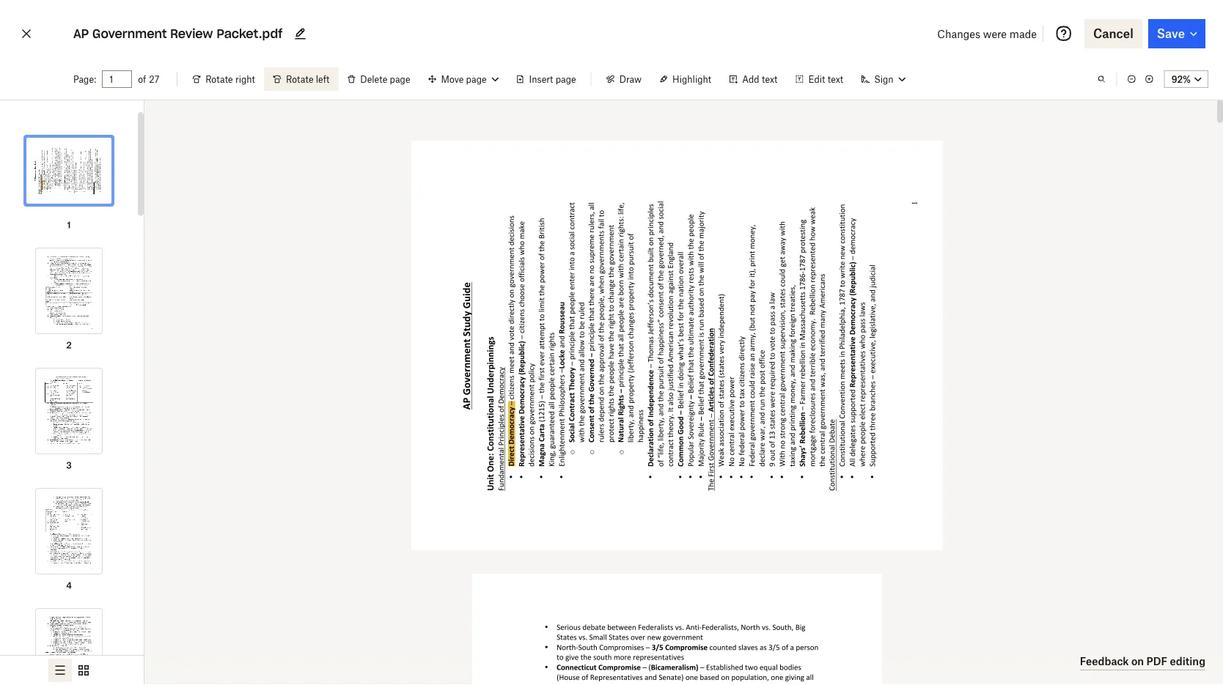 Task type: describe. For each thing, give the bounding box(es) containing it.
changes were made
[[937, 27, 1037, 40]]

insert page button
[[507, 67, 585, 91]]

92%
[[1172, 74, 1191, 85]]

add text button
[[720, 67, 786, 91]]

move
[[441, 74, 464, 85]]

save
[[1157, 26, 1185, 41]]

3
[[66, 460, 72, 471]]

insert
[[529, 74, 553, 85]]

changes
[[937, 27, 980, 40]]

add
[[742, 74, 759, 85]]

2
[[66, 340, 72, 351]]

page 4. selectable thumbnail preview element
[[22, 473, 116, 593]]

page for move page
[[466, 74, 487, 85]]

page 3. selectable thumbnail preview element
[[22, 353, 116, 473]]

insert page
[[529, 74, 576, 85]]

page for insert page
[[556, 74, 576, 85]]

draw
[[619, 74, 642, 85]]

government
[[92, 26, 167, 41]]

ap
[[73, 26, 89, 41]]

rotate left button
[[264, 67, 338, 91]]

move page
[[441, 74, 487, 85]]

of 27
[[138, 74, 159, 85]]

feedback on pdf editing
[[1080, 656, 1206, 668]]

delete page button
[[338, 67, 419, 91]]

Button to change sidebar list view to grid view radio
[[72, 659, 95, 683]]

27
[[149, 74, 159, 85]]

page:
[[73, 74, 96, 85]]

edit
[[808, 74, 825, 85]]

add text
[[742, 74, 778, 85]]

highlight
[[673, 74, 711, 85]]

feedback
[[1080, 656, 1129, 668]]

ap government review packet.pdf
[[73, 26, 283, 41]]

draw button
[[597, 67, 651, 91]]

rotate for rotate right
[[205, 74, 233, 85]]

cancel button
[[1085, 19, 1142, 48]]

left
[[316, 74, 330, 85]]

Button to change sidebar grid view to list view radio
[[48, 659, 72, 683]]

pdf
[[1147, 656, 1167, 668]]

1
[[67, 220, 71, 231]]

review
[[170, 26, 213, 41]]

of
[[138, 74, 146, 85]]

rotate right
[[205, 74, 255, 85]]

92% button
[[1164, 70, 1208, 88]]

cancel image
[[18, 22, 35, 45]]

edit text button
[[786, 67, 852, 91]]

delete page
[[360, 74, 410, 85]]



Task type: locate. For each thing, give the bounding box(es) containing it.
option group
[[0, 656, 144, 686]]

move page button
[[419, 67, 507, 91]]

3 page from the left
[[556, 74, 576, 85]]

1 text from the left
[[762, 74, 778, 85]]

editing
[[1170, 656, 1206, 668]]

rotate right button
[[183, 67, 264, 91]]

rotate inside button
[[205, 74, 233, 85]]

page 2. selectable thumbnail preview element
[[22, 232, 116, 353]]

on
[[1131, 656, 1144, 668]]

2 horizontal spatial page
[[556, 74, 576, 85]]

1 horizontal spatial text
[[828, 74, 843, 85]]

rotate inside button
[[286, 74, 313, 85]]

rotate left
[[286, 74, 330, 85]]

were
[[983, 27, 1007, 40]]

2 page from the left
[[466, 74, 487, 85]]

feedback on pdf editing button
[[1080, 653, 1206, 671]]

page right the delete
[[390, 74, 410, 85]]

highlight button
[[651, 67, 720, 91]]

1 page from the left
[[390, 74, 410, 85]]

text inside edit text button
[[828, 74, 843, 85]]

page
[[390, 74, 410, 85], [466, 74, 487, 85], [556, 74, 576, 85]]

made
[[1010, 27, 1037, 40]]

None number field
[[109, 73, 125, 85]]

cancel
[[1093, 26, 1134, 41]]

rotate left left
[[286, 74, 313, 85]]

0 horizontal spatial text
[[762, 74, 778, 85]]

2 text from the left
[[828, 74, 843, 85]]

right
[[235, 74, 255, 85]]

rotate left right at top left
[[205, 74, 233, 85]]

text for add text
[[762, 74, 778, 85]]

rotate for rotate left
[[286, 74, 313, 85]]

save button
[[1148, 19, 1206, 48]]

1 horizontal spatial page
[[466, 74, 487, 85]]

text right add on the top of the page
[[762, 74, 778, 85]]

rotate
[[205, 74, 233, 85], [286, 74, 313, 85]]

1 rotate from the left
[[205, 74, 233, 85]]

text right edit
[[828, 74, 843, 85]]

page 1. selected thumbnail preview. rotated 270 degrees element
[[22, 112, 116, 232]]

0 horizontal spatial rotate
[[205, 74, 233, 85]]

sign button
[[852, 67, 914, 91]]

text for edit text
[[828, 74, 843, 85]]

2 rotate from the left
[[286, 74, 313, 85]]

edit text
[[808, 74, 843, 85]]

1 horizontal spatial rotate
[[286, 74, 313, 85]]

packet.pdf
[[217, 26, 283, 41]]

text
[[762, 74, 778, 85], [828, 74, 843, 85]]

page for delete page
[[390, 74, 410, 85]]

page inside 'dropdown button'
[[466, 74, 487, 85]]

4
[[66, 580, 72, 591]]

page right move
[[466, 74, 487, 85]]

page right insert
[[556, 74, 576, 85]]

sign
[[874, 74, 894, 85]]

0 horizontal spatial page
[[390, 74, 410, 85]]

text inside add text button
[[762, 74, 778, 85]]

delete
[[360, 74, 387, 85]]



Task type: vqa. For each thing, say whether or not it's contained in the screenshot.
the topmost the "16"
no



